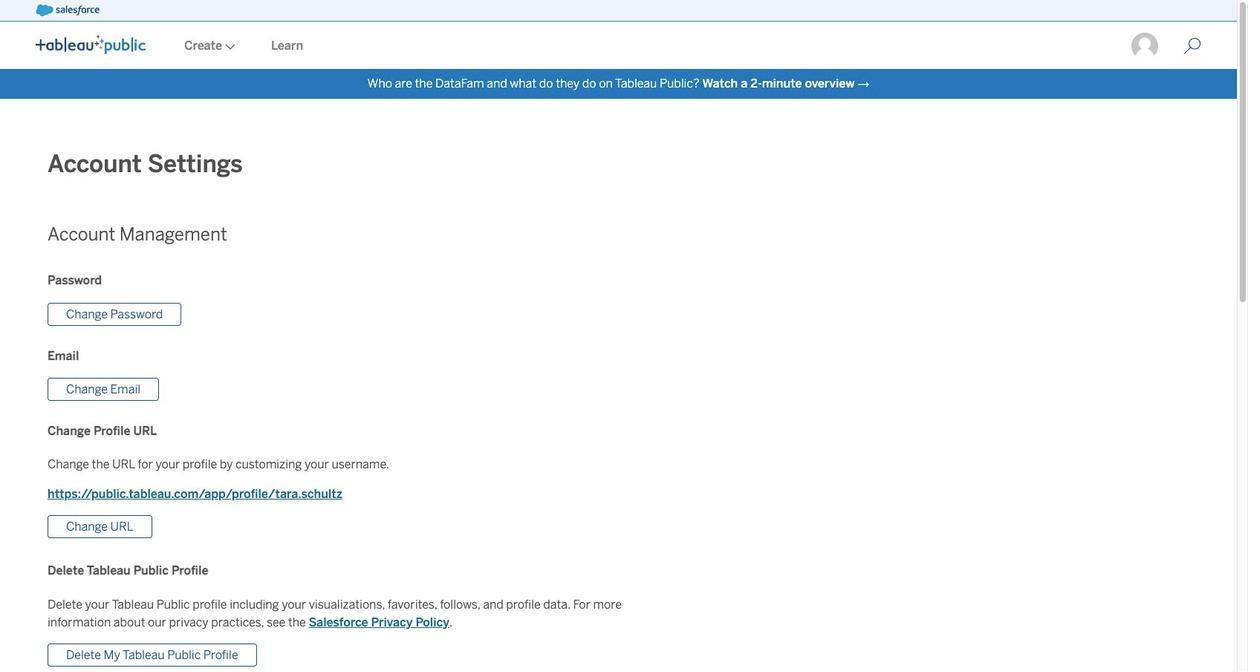 Task type: vqa. For each thing, say whether or not it's contained in the screenshot.
THE PERFORMANCE
no



Task type: locate. For each thing, give the bounding box(es) containing it.
create image
[[222, 44, 236, 50]]



Task type: describe. For each thing, give the bounding box(es) containing it.
tara.schultz image
[[1131, 31, 1160, 61]]

logo image
[[36, 35, 146, 54]]

go to search image
[[1166, 37, 1220, 55]]

salesforce logo image
[[36, 4, 99, 16]]



